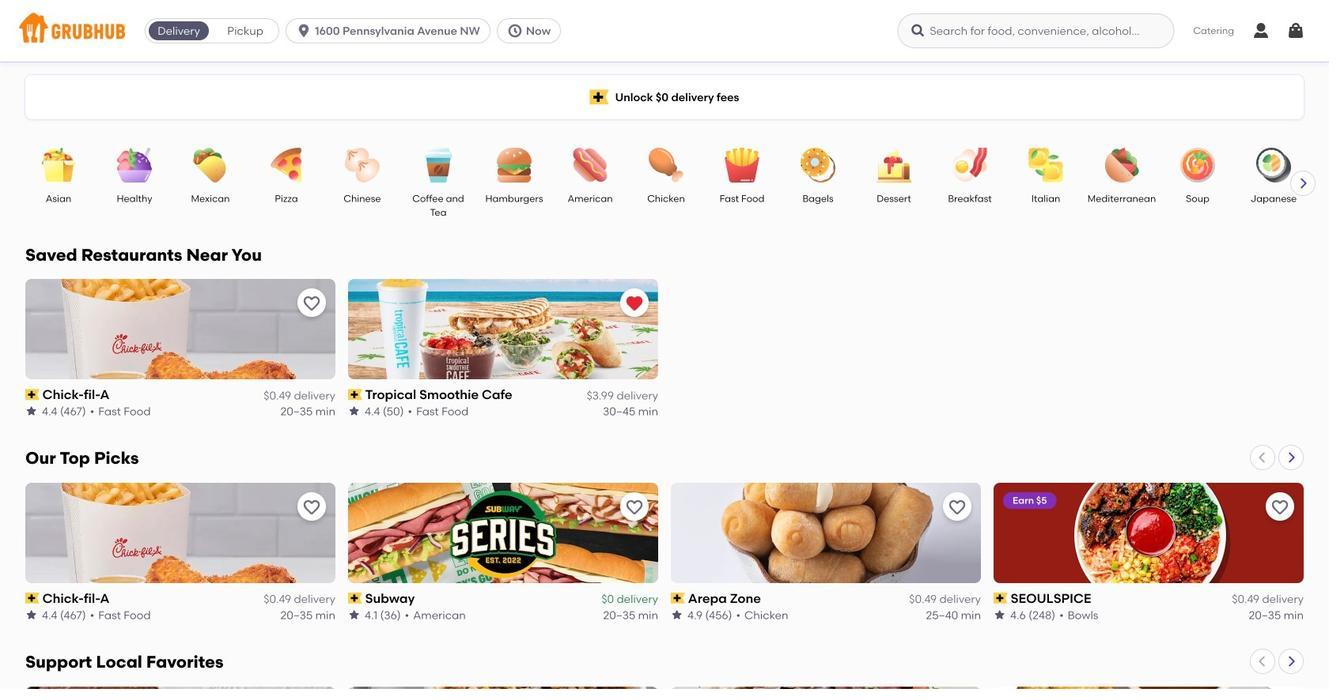 Task type: locate. For each thing, give the bounding box(es) containing it.
caret right icon image for 2nd caret left icon
[[1285, 656, 1297, 668]]

1 chick-fil-a logo image from the top
[[25, 279, 335, 380]]

star icon image
[[25, 406, 38, 418], [348, 406, 361, 418], [25, 610, 38, 622], [348, 610, 361, 622], [671, 610, 684, 622], [994, 610, 1006, 622]]

chopsmith logo image
[[671, 687, 981, 690]]

spicex logo image
[[994, 687, 1304, 690]]

chick-fil-a logo image for subway  logo
[[25, 483, 335, 584]]

subscription pass image
[[671, 593, 685, 605], [994, 593, 1008, 605]]

0 vertical spatial chick-fil-a logo image
[[25, 279, 335, 380]]

0 horizontal spatial svg image
[[910, 23, 926, 39]]

2 vertical spatial caret right icon image
[[1285, 656, 1297, 668]]

0 vertical spatial caret left icon image
[[1256, 452, 1269, 464]]

subscription pass image for seoulspice logo star icon
[[994, 593, 1008, 605]]

chick-fil-a logo image
[[25, 279, 335, 380], [25, 483, 335, 584]]

subscription pass image
[[25, 389, 39, 401], [348, 389, 362, 401], [25, 593, 39, 605], [348, 593, 362, 605]]

japanese image
[[1246, 148, 1301, 183]]

chick-fil-a logo image for tropical smoothie cafe  logo
[[25, 279, 335, 380]]

asian image
[[31, 148, 86, 183]]

dessert image
[[866, 148, 922, 183]]

0 vertical spatial caret right icon image
[[1297, 177, 1309, 190]]

2 chick-fil-a logo image from the top
[[25, 483, 335, 584]]

grubhub plus flag logo image
[[590, 90, 609, 105]]

soup image
[[1170, 148, 1225, 183]]

svg image
[[1252, 21, 1271, 40], [296, 23, 312, 39], [507, 23, 523, 39]]

1 vertical spatial caret left icon image
[[1256, 656, 1269, 668]]

breakfast image
[[942, 148, 998, 183]]

1 caret left icon image from the top
[[1256, 452, 1269, 464]]

2 subscription pass image from the left
[[994, 593, 1008, 605]]

compliments only logo image
[[25, 687, 335, 690]]

1 vertical spatial chick-fil-a logo image
[[25, 483, 335, 584]]

svg image
[[1286, 21, 1305, 40], [910, 23, 926, 39]]

1 horizontal spatial svg image
[[1286, 21, 1305, 40]]

caret right icon image
[[1297, 177, 1309, 190], [1285, 452, 1297, 464], [1285, 656, 1297, 668]]

hamburgers image
[[487, 148, 542, 183]]

arepa zone logo image
[[671, 483, 981, 584]]

mexican image
[[183, 148, 238, 183]]

1 vertical spatial caret right icon image
[[1285, 452, 1297, 464]]

star icon image for subway  logo
[[348, 610, 361, 622]]

0 horizontal spatial subscription pass image
[[671, 593, 685, 605]]

star icon image for chick-fil-a logo associated with tropical smoothie cafe  logo
[[25, 406, 38, 418]]

1 subscription pass image from the left
[[671, 593, 685, 605]]

seoulspice logo image
[[994, 483, 1304, 584]]

caret left icon image
[[1256, 452, 1269, 464], [1256, 656, 1269, 668]]

1 horizontal spatial subscription pass image
[[994, 593, 1008, 605]]

subscription pass image for star icon for arepa zone logo
[[671, 593, 685, 605]]

main navigation navigation
[[0, 0, 1329, 62]]



Task type: vqa. For each thing, say whether or not it's contained in the screenshot.
the rightmost Tea
no



Task type: describe. For each thing, give the bounding box(es) containing it.
star icon image for arepa zone logo
[[671, 610, 684, 622]]

coffee and tea image
[[411, 148, 466, 183]]

fast food image
[[714, 148, 770, 183]]

sol mexican grill logo image
[[348, 687, 658, 690]]

subway  logo image
[[348, 483, 658, 584]]

1 horizontal spatial svg image
[[507, 23, 523, 39]]

chinese image
[[335, 148, 390, 183]]

italian image
[[1018, 148, 1074, 183]]

2 horizontal spatial svg image
[[1252, 21, 1271, 40]]

pizza image
[[259, 148, 314, 183]]

bagels image
[[790, 148, 846, 183]]

tropical smoothie cafe  logo image
[[348, 279, 658, 380]]

healthy image
[[107, 148, 162, 183]]

star icon image for seoulspice logo
[[994, 610, 1006, 622]]

caret right icon image for second caret left icon from the bottom of the page
[[1285, 452, 1297, 464]]

2 caret left icon image from the top
[[1256, 656, 1269, 668]]

mediterranean image
[[1094, 148, 1150, 183]]

0 horizontal spatial svg image
[[296, 23, 312, 39]]

Search for food, convenience, alcohol... search field
[[897, 13, 1174, 48]]

american image
[[562, 148, 618, 183]]

chicken image
[[638, 148, 694, 183]]

star icon image for tropical smoothie cafe  logo
[[348, 406, 361, 418]]

star icon image for chick-fil-a logo for subway  logo
[[25, 610, 38, 622]]



